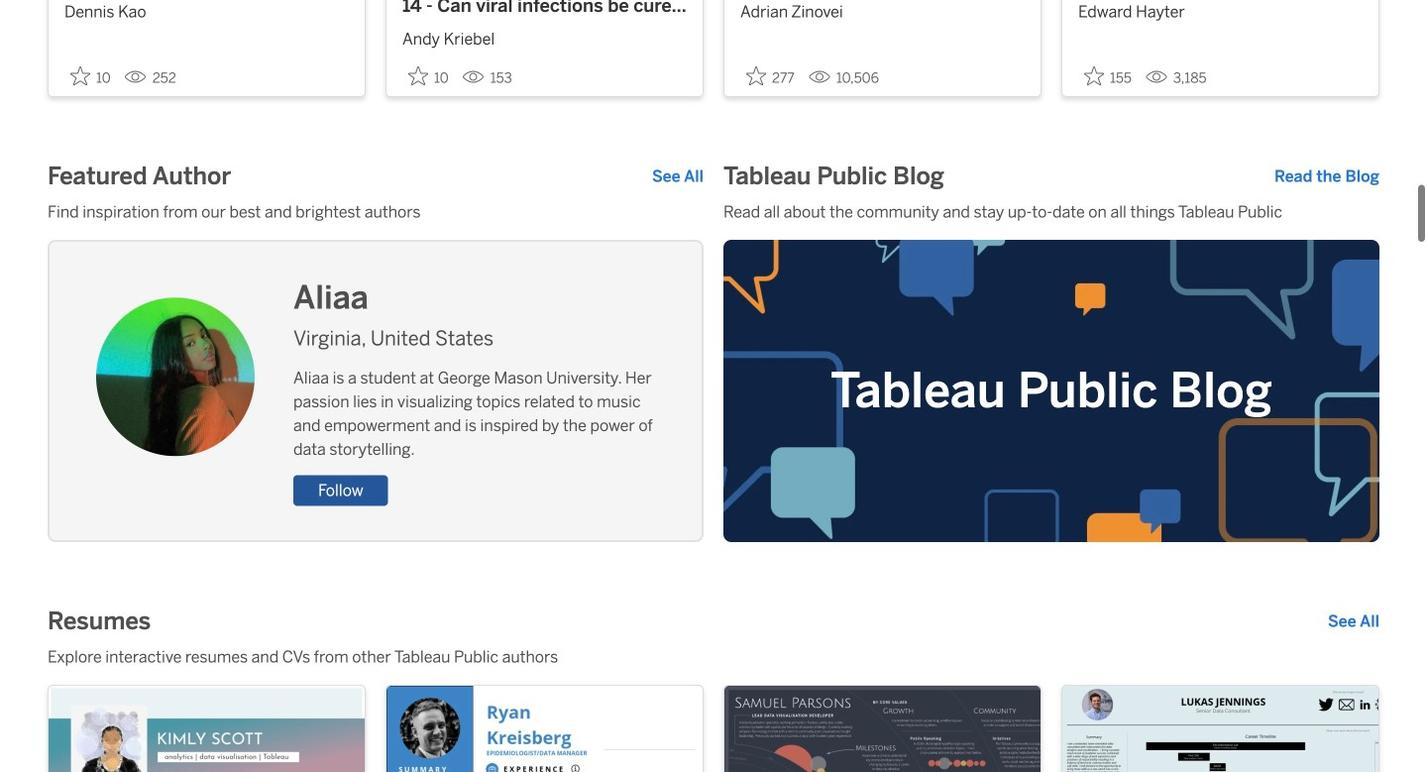 Task type: vqa. For each thing, say whether or not it's contained in the screenshot.
1st Add Favorite image from the right
yes



Task type: describe. For each thing, give the bounding box(es) containing it.
resumes heading
[[48, 606, 151, 637]]

3 add favorite button from the left
[[740, 60, 801, 92]]

read all about the community and stay up-to-date on all things tableau public element
[[723, 200, 1380, 224]]

see all resumes element
[[1328, 610, 1380, 633]]

see all featured authors element
[[652, 165, 704, 188]]

add favorite image for first add favorite button from right
[[1084, 66, 1104, 86]]



Task type: locate. For each thing, give the bounding box(es) containing it.
1 add favorite image from the left
[[70, 66, 90, 86]]

add favorite image
[[408, 66, 428, 86]]

3 add favorite image from the left
[[1084, 66, 1104, 86]]

find inspiration from our best and brightest authors element
[[48, 200, 704, 224]]

featured author: aliaamohamed image
[[96, 298, 255, 456]]

2 horizontal spatial add favorite image
[[1084, 66, 1104, 86]]

0 horizontal spatial add favorite image
[[70, 66, 90, 86]]

add favorite image for second add favorite button from the right
[[746, 66, 766, 86]]

4 add favorite button from the left
[[1078, 60, 1138, 92]]

featured author heading
[[48, 161, 231, 192]]

1 horizontal spatial add favorite image
[[746, 66, 766, 86]]

add favorite image for 4th add favorite button from right
[[70, 66, 90, 86]]

tableau public blog heading
[[723, 161, 944, 192]]

1 add favorite button from the left
[[64, 60, 117, 92]]

Add Favorite button
[[64, 60, 117, 92], [402, 60, 455, 92], [740, 60, 801, 92], [1078, 60, 1138, 92]]

2 add favorite button from the left
[[402, 60, 455, 92]]

add favorite image
[[70, 66, 90, 86], [746, 66, 766, 86], [1084, 66, 1104, 86]]

explore interactive resumes and cvs from other tableau public authors element
[[48, 645, 1380, 669]]

2 add favorite image from the left
[[746, 66, 766, 86]]



